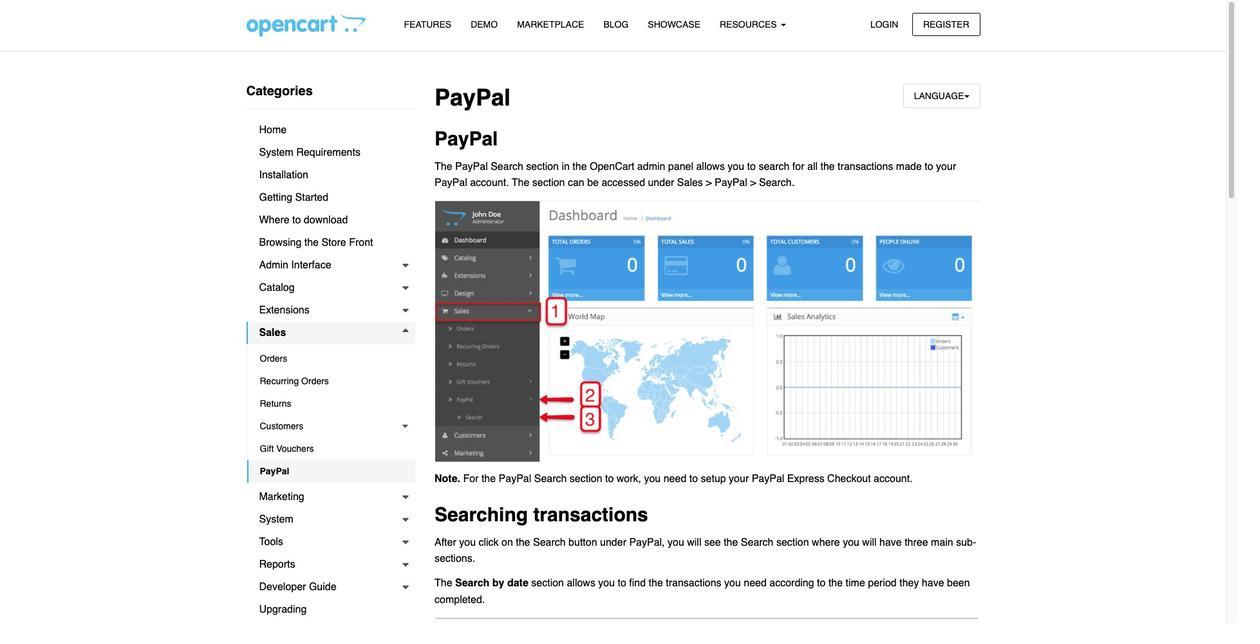 Task type: locate. For each thing, give the bounding box(es) containing it.
search
[[491, 161, 523, 172], [534, 473, 567, 485], [533, 537, 566, 548], [741, 537, 774, 548], [455, 578, 490, 589]]

0 vertical spatial under
[[648, 177, 674, 189]]

customers link
[[247, 415, 415, 438]]

marketplace
[[517, 19, 584, 30]]

1 > from the left
[[706, 177, 712, 189]]

requirements
[[296, 147, 361, 158]]

the right find
[[649, 578, 663, 589]]

section right "date"
[[531, 578, 564, 589]]

orders down 'orders' link
[[301, 376, 329, 386]]

transactions down after you click on the search button under paypal, you will see the search section where you will have three main sub- sections.
[[666, 578, 722, 589]]

transactions inside the paypal search section in the opencart admin panel allows you to search for all the transactions made to your paypal account. the section can be accessed under sales > paypal > search.
[[838, 161, 893, 172]]

sales inside the paypal search section in the opencart admin panel allows you to search for all the transactions made to your paypal account. the section can be accessed under sales > paypal > search.
[[677, 177, 703, 189]]

0 vertical spatial allows
[[696, 161, 725, 172]]

admin
[[637, 161, 665, 172]]

will left 'see'
[[687, 537, 702, 548]]

section left the in on the left of page
[[526, 161, 559, 172]]

main
[[931, 537, 953, 548]]

sales down extensions
[[259, 327, 286, 339]]

to right made
[[925, 161, 933, 172]]

you down after you click on the search button under paypal, you will see the search section where you will have three main sub- sections.
[[724, 578, 741, 589]]

the right 'see'
[[724, 537, 738, 548]]

orders link
[[247, 348, 415, 370]]

where to download
[[259, 214, 348, 226]]

according
[[770, 578, 814, 589]]

installation
[[259, 169, 308, 181]]

1 system from the top
[[259, 147, 294, 158]]

transactions up button
[[533, 504, 648, 526]]

under down admin
[[648, 177, 674, 189]]

1 horizontal spatial >
[[750, 177, 756, 189]]

1 vertical spatial transactions
[[533, 504, 648, 526]]

features
[[404, 19, 451, 30]]

will up "period"
[[862, 537, 877, 548]]

have left three
[[880, 537, 902, 548]]

home link
[[246, 119, 415, 142]]

2 vertical spatial the
[[435, 578, 452, 589]]

0 vertical spatial orders
[[260, 354, 287, 364]]

section allows you to find the transactions you need according to the time period they have been completed.
[[435, 578, 970, 606]]

you left search
[[728, 161, 744, 172]]

see
[[704, 537, 721, 548]]

1 horizontal spatial allows
[[696, 161, 725, 172]]

system up the tools on the bottom of the page
[[259, 514, 294, 525]]

the
[[435, 161, 452, 172], [512, 177, 530, 189], [435, 578, 452, 589]]

0 vertical spatial the
[[435, 161, 452, 172]]

under inside after you click on the search button under paypal, you will see the search section where you will have three main sub- sections.
[[600, 537, 626, 548]]

orders
[[260, 354, 287, 364], [301, 376, 329, 386]]

the paypal search section in the opencart admin panel allows you to search for all the transactions made to your paypal account. the section can be accessed under sales > paypal > search.
[[435, 161, 956, 189]]

1 horizontal spatial will
[[862, 537, 877, 548]]

system for system
[[259, 514, 294, 525]]

1 vertical spatial the
[[512, 177, 530, 189]]

catalog
[[259, 282, 295, 294]]

gift
[[260, 444, 274, 454]]

recurring orders
[[260, 376, 329, 386]]

after you click on the search button under paypal, you will see the search section where you will have three main sub- sections.
[[435, 537, 976, 565]]

catalog link
[[246, 277, 415, 299]]

login
[[870, 19, 899, 29]]

transactions
[[838, 161, 893, 172], [533, 504, 648, 526], [666, 578, 722, 589]]

system
[[259, 147, 294, 158], [259, 514, 294, 525]]

account. inside the paypal search section in the opencart admin panel allows you to search for all the transactions made to your paypal account. the section can be accessed under sales > paypal > search.
[[470, 177, 509, 189]]

guide
[[309, 581, 336, 593]]

1 vertical spatial need
[[744, 578, 767, 589]]

allows down button
[[567, 578, 596, 589]]

to left the work,
[[605, 473, 614, 485]]

0 vertical spatial account.
[[470, 177, 509, 189]]

paypal
[[435, 84, 511, 111], [435, 128, 498, 150], [455, 161, 488, 172], [435, 177, 467, 189], [715, 177, 747, 189], [260, 466, 289, 476], [499, 473, 531, 485], [752, 473, 785, 485]]

1 vertical spatial have
[[922, 578, 944, 589]]

1 horizontal spatial orders
[[301, 376, 329, 386]]

your right setup
[[729, 473, 749, 485]]

0 vertical spatial transactions
[[838, 161, 893, 172]]

0 vertical spatial need
[[664, 473, 687, 485]]

front
[[349, 237, 373, 249]]

1 vertical spatial sales
[[259, 327, 286, 339]]

login link
[[860, 13, 910, 36]]

admin interface link
[[246, 254, 415, 277]]

can
[[568, 177, 585, 189]]

1 horizontal spatial transactions
[[666, 578, 722, 589]]

0 horizontal spatial transactions
[[533, 504, 648, 526]]

returns
[[260, 399, 291, 409]]

0 horizontal spatial your
[[729, 473, 749, 485]]

setup
[[701, 473, 726, 485]]

have right they on the right bottom of page
[[922, 578, 944, 589]]

admin interface
[[259, 259, 331, 271]]

customers
[[260, 421, 303, 431]]

under
[[648, 177, 674, 189], [600, 537, 626, 548]]

0 horizontal spatial sales
[[259, 327, 286, 339]]

under right button
[[600, 537, 626, 548]]

the right on
[[516, 537, 530, 548]]

1 horizontal spatial account.
[[874, 473, 913, 485]]

0 horizontal spatial need
[[664, 473, 687, 485]]

1 horizontal spatial under
[[648, 177, 674, 189]]

system down home
[[259, 147, 294, 158]]

developer
[[259, 581, 306, 593]]

need left setup
[[664, 473, 687, 485]]

your right made
[[936, 161, 956, 172]]

made
[[896, 161, 922, 172]]

store
[[322, 237, 346, 249]]

download
[[304, 214, 348, 226]]

you
[[728, 161, 744, 172], [644, 473, 661, 485], [459, 537, 476, 548], [668, 537, 684, 548], [843, 537, 860, 548], [598, 578, 615, 589], [724, 578, 741, 589]]

1 vertical spatial system
[[259, 514, 294, 525]]

>
[[706, 177, 712, 189], [750, 177, 756, 189]]

system inside 'link'
[[259, 514, 294, 525]]

allows right the panel
[[696, 161, 725, 172]]

have
[[880, 537, 902, 548], [922, 578, 944, 589]]

allows
[[696, 161, 725, 172], [567, 578, 596, 589]]

section left where
[[777, 537, 809, 548]]

upgrading link
[[246, 599, 415, 621]]

0 vertical spatial sales
[[677, 177, 703, 189]]

1 vertical spatial orders
[[301, 376, 329, 386]]

features link
[[394, 14, 461, 36]]

2 system from the top
[[259, 514, 294, 525]]

have inside after you click on the search button under paypal, you will see the search section where you will have three main sub- sections.
[[880, 537, 902, 548]]

note.
[[435, 473, 460, 485]]

showcase link
[[638, 14, 710, 36]]

2 vertical spatial transactions
[[666, 578, 722, 589]]

0 horizontal spatial will
[[687, 537, 702, 548]]

the
[[573, 161, 587, 172], [821, 161, 835, 172], [304, 237, 319, 249], [482, 473, 496, 485], [516, 537, 530, 548], [724, 537, 738, 548], [649, 578, 663, 589], [829, 578, 843, 589]]

1 horizontal spatial have
[[922, 578, 944, 589]]

0 horizontal spatial allows
[[567, 578, 596, 589]]

search left the in on the left of page
[[491, 161, 523, 172]]

0 vertical spatial system
[[259, 147, 294, 158]]

paypal dashboard image
[[435, 200, 980, 463]]

0 horizontal spatial orders
[[260, 354, 287, 364]]

the right the in on the left of page
[[573, 161, 587, 172]]

register
[[923, 19, 969, 29]]

transactions left made
[[838, 161, 893, 172]]

the left time
[[829, 578, 843, 589]]

have inside section allows you to find the transactions you need according to the time period they have been completed.
[[922, 578, 944, 589]]

1 vertical spatial allows
[[567, 578, 596, 589]]

2 horizontal spatial transactions
[[838, 161, 893, 172]]

search down searching transactions
[[533, 537, 566, 548]]

0 vertical spatial your
[[936, 161, 956, 172]]

demo
[[471, 19, 498, 30]]

1 horizontal spatial your
[[936, 161, 956, 172]]

0 horizontal spatial have
[[880, 537, 902, 548]]

search up searching transactions
[[534, 473, 567, 485]]

sales
[[677, 177, 703, 189], [259, 327, 286, 339]]

need left according
[[744, 578, 767, 589]]

system requirements
[[259, 147, 361, 158]]

the for the paypal search section in the opencart admin panel allows you to search for all the transactions made to your paypal account. the section can be accessed under sales > paypal > search.
[[435, 161, 452, 172]]

search
[[759, 161, 790, 172]]

1 horizontal spatial sales
[[677, 177, 703, 189]]

to left find
[[618, 578, 626, 589]]

sales down the panel
[[677, 177, 703, 189]]

extensions
[[259, 305, 310, 316]]

1 horizontal spatial need
[[744, 578, 767, 589]]

1 vertical spatial under
[[600, 537, 626, 548]]

0 horizontal spatial >
[[706, 177, 712, 189]]

resources
[[720, 19, 780, 30]]

0 vertical spatial have
[[880, 537, 902, 548]]

search up completed.
[[455, 578, 490, 589]]

orders up recurring
[[260, 354, 287, 364]]

by
[[492, 578, 505, 589]]

0 horizontal spatial account.
[[470, 177, 509, 189]]

0 horizontal spatial under
[[600, 537, 626, 548]]

allows inside section allows you to find the transactions you need according to the time period they have been completed.
[[567, 578, 596, 589]]

register link
[[912, 13, 980, 36]]



Task type: vqa. For each thing, say whether or not it's contained in the screenshot.
Monitor to the right
no



Task type: describe. For each thing, give the bounding box(es) containing it.
blog
[[604, 19, 629, 30]]

returns link
[[247, 393, 415, 415]]

section inside after you click on the search button under paypal, you will see the search section where you will have three main sub- sections.
[[777, 537, 809, 548]]

click
[[479, 537, 499, 548]]

to left search
[[747, 161, 756, 172]]

reports
[[259, 559, 295, 571]]

panel
[[668, 161, 694, 172]]

getting started
[[259, 192, 328, 203]]

opencart
[[590, 161, 635, 172]]

1 vertical spatial your
[[729, 473, 749, 485]]

search right 'see'
[[741, 537, 774, 548]]

for
[[463, 473, 479, 485]]

home
[[259, 124, 287, 136]]

sub-
[[956, 537, 976, 548]]

interface
[[291, 259, 331, 271]]

opencart - open source shopping cart solution image
[[246, 14, 365, 37]]

where
[[259, 214, 290, 226]]

demo link
[[461, 14, 508, 36]]

marketing
[[259, 491, 304, 503]]

you inside the paypal search section in the opencart admin panel allows you to search for all the transactions made to your paypal account. the section can be accessed under sales > paypal > search.
[[728, 161, 744, 172]]

developer guide link
[[246, 576, 415, 599]]

1 will from the left
[[687, 537, 702, 548]]

resources link
[[710, 14, 796, 36]]

to right where at the top left of page
[[292, 214, 301, 226]]

date
[[507, 578, 529, 589]]

you right where
[[843, 537, 860, 548]]

system for system requirements
[[259, 147, 294, 158]]

been
[[947, 578, 970, 589]]

be
[[587, 177, 599, 189]]

vouchers
[[276, 444, 314, 454]]

system requirements link
[[246, 142, 415, 164]]

express
[[787, 473, 825, 485]]

recurring
[[260, 376, 299, 386]]

section down the in on the left of page
[[532, 177, 565, 189]]

2 > from the left
[[750, 177, 756, 189]]

under inside the paypal search section in the opencart admin panel allows you to search for all the transactions made to your paypal account. the section can be accessed under sales > paypal > search.
[[648, 177, 674, 189]]

search inside the paypal search section in the opencart admin panel allows you to search for all the transactions made to your paypal account. the section can be accessed under sales > paypal > search.
[[491, 161, 523, 172]]

after
[[435, 537, 456, 548]]

searching
[[435, 504, 528, 526]]

the left store
[[304, 237, 319, 249]]

2 will from the left
[[862, 537, 877, 548]]

browsing the store front link
[[246, 232, 415, 254]]

button
[[569, 537, 597, 548]]

transactions inside section allows you to find the transactions you need according to the time period they have been completed.
[[666, 578, 722, 589]]

browsing
[[259, 237, 302, 249]]

sections.
[[435, 553, 475, 565]]

period
[[868, 578, 897, 589]]

blog link
[[594, 14, 638, 36]]

section inside section allows you to find the transactions you need according to the time period they have been completed.
[[531, 578, 564, 589]]

search by date image
[[435, 617, 980, 623]]

on
[[502, 537, 513, 548]]

the for the search by date
[[435, 578, 452, 589]]

where
[[812, 537, 840, 548]]

all
[[807, 161, 818, 172]]

the search by date
[[435, 578, 529, 589]]

gift vouchers
[[260, 444, 314, 454]]

accessed
[[602, 177, 645, 189]]

recurring orders link
[[247, 370, 415, 393]]

note. for the paypal search section to work, you need to setup your paypal express checkout account.
[[435, 473, 913, 485]]

getting
[[259, 192, 292, 203]]

system link
[[246, 509, 415, 531]]

installation link
[[246, 164, 415, 187]]

started
[[295, 192, 328, 203]]

for
[[793, 161, 805, 172]]

marketplace link
[[508, 14, 594, 36]]

time
[[846, 578, 865, 589]]

admin
[[259, 259, 288, 271]]

find
[[629, 578, 646, 589]]

marketing link
[[246, 486, 415, 509]]

where to download link
[[246, 209, 415, 232]]

showcase
[[648, 19, 701, 30]]

in
[[562, 161, 570, 172]]

you left find
[[598, 578, 615, 589]]

paypal,
[[629, 537, 665, 548]]

getting started link
[[246, 187, 415, 209]]

they
[[900, 578, 919, 589]]

work,
[[617, 473, 641, 485]]

you right paypal,
[[668, 537, 684, 548]]

you up sections.
[[459, 537, 476, 548]]

section left the work,
[[570, 473, 602, 485]]

the right for
[[482, 473, 496, 485]]

gift vouchers link
[[247, 438, 415, 460]]

to right according
[[817, 578, 826, 589]]

extensions link
[[246, 299, 415, 322]]

tools link
[[246, 531, 415, 554]]

searching transactions
[[435, 504, 648, 526]]

reports link
[[246, 554, 415, 576]]

to left setup
[[689, 473, 698, 485]]

paypal link
[[247, 460, 415, 483]]

allows inside the paypal search section in the opencart admin panel allows you to search for all the transactions made to your paypal account. the section can be accessed under sales > paypal > search.
[[696, 161, 725, 172]]

three
[[905, 537, 928, 548]]

your inside the paypal search section in the opencart admin panel allows you to search for all the transactions made to your paypal account. the section can be accessed under sales > paypal > search.
[[936, 161, 956, 172]]

need inside section allows you to find the transactions you need according to the time period they have been completed.
[[744, 578, 767, 589]]

completed.
[[435, 594, 485, 606]]

sales inside sales link
[[259, 327, 286, 339]]

language
[[914, 91, 964, 101]]

sales link
[[246, 322, 415, 344]]

search.
[[759, 177, 795, 189]]

language button
[[903, 84, 980, 108]]

you right the work,
[[644, 473, 661, 485]]

the right all
[[821, 161, 835, 172]]

1 vertical spatial account.
[[874, 473, 913, 485]]

checkout
[[827, 473, 871, 485]]



